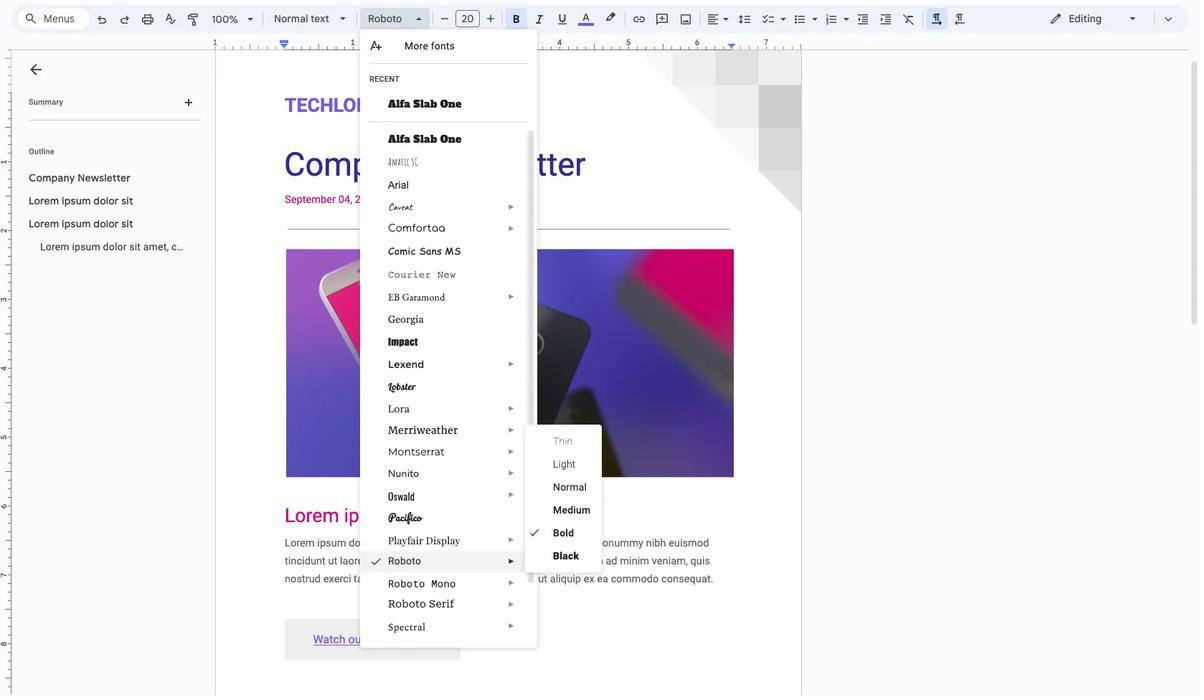 Task type: locate. For each thing, give the bounding box(es) containing it.
roboto up roboto serif at the left of the page
[[388, 577, 425, 590]]

0 vertical spatial dolor
[[93, 194, 119, 207]]

alfa slab one up sc at left
[[388, 132, 462, 146]]

1 vertical spatial alfa
[[388, 132, 410, 146]]

6 ► from the top
[[508, 426, 515, 434]]

► for caveat
[[508, 203, 515, 211]]

roboto for roboto serif
[[388, 598, 426, 610]]

menu
[[525, 425, 602, 573]]

1 ► from the top
[[508, 203, 515, 211]]

company
[[29, 171, 75, 184]]

dolor
[[93, 194, 119, 207], [93, 217, 119, 230], [103, 241, 127, 253]]

1 vertical spatial normal
[[553, 481, 587, 493]]

10 ► from the top
[[508, 536, 515, 544]]

garamond
[[402, 291, 445, 303]]

spectral
[[388, 620, 426, 635]]

1 vertical spatial ipsum
[[62, 217, 91, 230]]

11 ► from the top
[[508, 557, 515, 565]]

0 vertical spatial lorem
[[29, 194, 59, 207]]

pacifico
[[388, 509, 422, 526]]

highlight color image
[[603, 9, 618, 26]]

mode and view toolbar
[[1039, 4, 1180, 33]]

► for oswald
[[508, 491, 515, 499]]

lora
[[388, 403, 410, 415]]

roboto up spectral
[[388, 598, 426, 610]]

serif
[[429, 598, 454, 610]]

► for montserrat
[[508, 448, 515, 456]]

slab down recent menu item
[[414, 97, 437, 111]]

roboto for font list. roboto selected. option
[[368, 12, 402, 25]]

slab
[[414, 97, 437, 111], [414, 132, 437, 146]]

►
[[508, 203, 515, 211], [508, 225, 515, 232], [508, 293, 515, 301], [508, 360, 515, 368], [508, 405, 515, 413], [508, 426, 515, 434], [508, 448, 515, 456], [508, 469, 515, 477], [508, 491, 515, 499], [508, 536, 515, 544], [508, 557, 515, 565], [508, 579, 515, 587], [508, 601, 515, 608], [508, 622, 515, 630]]

0 vertical spatial sit
[[121, 194, 133, 207]]

5 ► from the top
[[508, 405, 515, 413]]

alfa down recent
[[388, 97, 410, 111]]

recent menu item
[[370, 74, 502, 88]]

1 vertical spatial alfa slab one
[[388, 132, 462, 146]]

lorem ipsum dolor sit
[[29, 194, 133, 207], [29, 217, 133, 230]]

3 ► from the top
[[508, 293, 515, 301]]

2 vertical spatial dolor
[[103, 241, 127, 253]]

numbered list menu image
[[840, 9, 849, 14]]

0 vertical spatial slab
[[414, 97, 437, 111]]

Zoom field
[[206, 9, 260, 30]]

ms
[[445, 244, 461, 258]]

one
[[440, 97, 462, 111], [440, 132, 462, 146]]

0 vertical spatial alfa slab one
[[388, 97, 462, 111]]

0 vertical spatial normal
[[274, 12, 308, 25]]

normal up medium
[[553, 481, 587, 493]]

company newsletter
[[29, 171, 131, 184]]

comfortaa
[[388, 223, 446, 234]]

sit left amet,
[[129, 241, 141, 253]]

impact
[[388, 336, 418, 348]]

outline
[[29, 147, 54, 156]]

1 lorem ipsum dolor sit from the top
[[29, 194, 133, 207]]

1 horizontal spatial normal
[[553, 481, 587, 493]]

pacifico application
[[0, 0, 1200, 695]]

lorem
[[29, 194, 59, 207], [29, 217, 59, 230], [40, 241, 69, 253]]

slab up sc at left
[[414, 132, 437, 146]]

sit
[[121, 194, 133, 207], [121, 217, 133, 230], [129, 241, 141, 253]]

roboto down playfair
[[388, 555, 421, 567]]

1 alfa slab one from the top
[[388, 97, 462, 111]]

7 ► from the top
[[508, 448, 515, 456]]

1 vertical spatial one
[[440, 132, 462, 146]]

amatic
[[388, 156, 410, 168]]

1
[[213, 37, 218, 47]]

0 vertical spatial one
[[440, 97, 462, 111]]

roboto
[[368, 12, 402, 25], [388, 555, 421, 567], [388, 577, 425, 590], [388, 598, 426, 610]]

Font size field
[[456, 10, 486, 28]]

► for comfortaa
[[508, 225, 515, 232]]

0 horizontal spatial normal
[[274, 12, 308, 25]]

14 ► from the top
[[508, 622, 515, 630]]

roboto for roboto mono
[[388, 577, 425, 590]]

► for spectral
[[508, 622, 515, 630]]

outline heading
[[11, 146, 207, 166]]

pacifico menu
[[360, 29, 537, 661]]

9 ► from the top
[[508, 491, 515, 499]]

0 vertical spatial alfa
[[388, 97, 410, 111]]

sit up lorem ipsum dolor sit amet, consectetuer adipiscing elit!
[[121, 217, 133, 230]]

montserrat
[[388, 446, 445, 458]]

12 ► from the top
[[508, 579, 515, 587]]

normal inside option
[[274, 12, 308, 25]]

normal for normal
[[553, 481, 587, 493]]

roboto up recent
[[368, 12, 402, 25]]

document outline element
[[11, 50, 301, 695]]

sans
[[419, 244, 442, 258]]

ipsum
[[62, 194, 91, 207], [62, 217, 91, 230], [72, 241, 100, 253]]

lorem ipsum dolor sit amet, consectetuer adipiscing elit!
[[40, 241, 301, 253]]

menu containing thin
[[525, 425, 602, 573]]

arial
[[388, 179, 409, 191]]

line & paragraph spacing image
[[736, 9, 753, 29]]

13 ► from the top
[[508, 601, 515, 608]]

1 vertical spatial slab
[[414, 132, 437, 146]]

courier
[[388, 269, 431, 281]]

normal left text
[[274, 12, 308, 25]]

normal
[[274, 12, 308, 25], [553, 481, 587, 493]]

► for eb garamond
[[508, 293, 515, 301]]

roboto serif
[[388, 598, 454, 610]]

elit!
[[284, 241, 301, 253]]

comic
[[388, 244, 416, 258]]

top margin image
[[0, 42, 11, 97]]

2 ► from the top
[[508, 225, 515, 232]]

8 ► from the top
[[508, 469, 515, 477]]

4 ► from the top
[[508, 360, 515, 368]]

► for lora
[[508, 405, 515, 413]]

sit down newsletter
[[121, 194, 133, 207]]

2 one from the top
[[440, 132, 462, 146]]

► for nunito
[[508, 469, 515, 477]]

alfa
[[388, 97, 410, 111], [388, 132, 410, 146]]

alfa slab one
[[388, 97, 462, 111], [388, 132, 462, 146]]

georgia
[[388, 314, 424, 325]]

light
[[553, 458, 576, 470]]

1 one from the top
[[440, 97, 462, 111]]

alfa up amatic
[[388, 132, 410, 146]]

caveat
[[388, 201, 412, 213]]

text color image
[[578, 9, 594, 26]]

2 alfa from the top
[[388, 132, 410, 146]]

Font size text field
[[456, 10, 479, 27]]

roboto mono
[[388, 577, 456, 590]]

1 vertical spatial dolor
[[93, 217, 119, 230]]

roboto inside option
[[368, 12, 402, 25]]

alfa slab one down recent menu item
[[388, 97, 462, 111]]

thin
[[553, 436, 573, 447]]

0 vertical spatial lorem ipsum dolor sit
[[29, 194, 133, 207]]

1 vertical spatial lorem ipsum dolor sit
[[29, 217, 133, 230]]

main toolbar
[[89, 0, 971, 365]]



Task type: vqa. For each thing, say whether or not it's contained in the screenshot.
Newsletter
yes



Task type: describe. For each thing, give the bounding box(es) containing it.
sc
[[411, 156, 418, 168]]

newsletter
[[78, 171, 131, 184]]

new
[[438, 269, 456, 281]]

eb
[[388, 291, 400, 303]]

1 slab from the top
[[414, 97, 437, 111]]

editing button
[[1040, 8, 1148, 29]]

fonts
[[431, 40, 455, 52]]

editing
[[1069, 12, 1102, 25]]

mono
[[431, 577, 456, 590]]

amet,
[[143, 241, 169, 253]]

nunito
[[388, 467, 419, 481]]

medium
[[553, 504, 591, 516]]

black
[[553, 550, 579, 562]]

2 vertical spatial lorem
[[40, 241, 69, 253]]

lobster
[[388, 380, 416, 393]]

oswald
[[388, 489, 415, 504]]

playfair display
[[388, 534, 460, 547]]

recent
[[370, 75, 400, 84]]

courier new
[[388, 269, 456, 281]]

normal for normal text
[[274, 12, 308, 25]]

► for roboto mono
[[508, 579, 515, 587]]

► for roboto serif
[[508, 601, 515, 608]]

checklist menu image
[[777, 9, 786, 14]]

Zoom text field
[[208, 9, 243, 29]]

lexend
[[388, 358, 424, 371]]

bold
[[553, 527, 574, 539]]

0 vertical spatial ipsum
[[62, 194, 91, 207]]

► for lexend
[[508, 360, 515, 368]]

adipiscing
[[234, 241, 281, 253]]

1 vertical spatial lorem
[[29, 217, 59, 230]]

Menus field
[[18, 9, 90, 29]]

2 alfa slab one from the top
[[388, 132, 462, 146]]

bulleted list menu image
[[809, 9, 818, 14]]

2 lorem ipsum dolor sit from the top
[[29, 217, 133, 230]]

2 slab from the top
[[414, 132, 437, 146]]

insert image image
[[678, 9, 694, 29]]

normal text
[[274, 12, 329, 25]]

comic sans ms
[[388, 244, 461, 258]]

font list. roboto selected. option
[[368, 9, 408, 29]]

more fonts
[[405, 40, 455, 52]]

2 vertical spatial ipsum
[[72, 241, 100, 253]]

2 vertical spatial sit
[[129, 241, 141, 253]]

1 vertical spatial sit
[[121, 217, 133, 230]]

left margin image
[[216, 39, 288, 50]]

text
[[311, 12, 329, 25]]

summary heading
[[29, 97, 63, 108]]

styles list. normal text selected. option
[[274, 9, 331, 29]]

consectetuer
[[171, 241, 232, 253]]

right margin image
[[728, 39, 801, 50]]

1 alfa from the top
[[388, 97, 410, 111]]

merriweather
[[388, 424, 458, 437]]

summary
[[29, 98, 63, 107]]

► for merriweather
[[508, 426, 515, 434]]

eb garamond
[[388, 291, 445, 303]]

amatic sc
[[388, 156, 418, 168]]

more
[[405, 40, 428, 52]]

playfair
[[388, 534, 423, 547]]

display
[[426, 534, 460, 547]]



